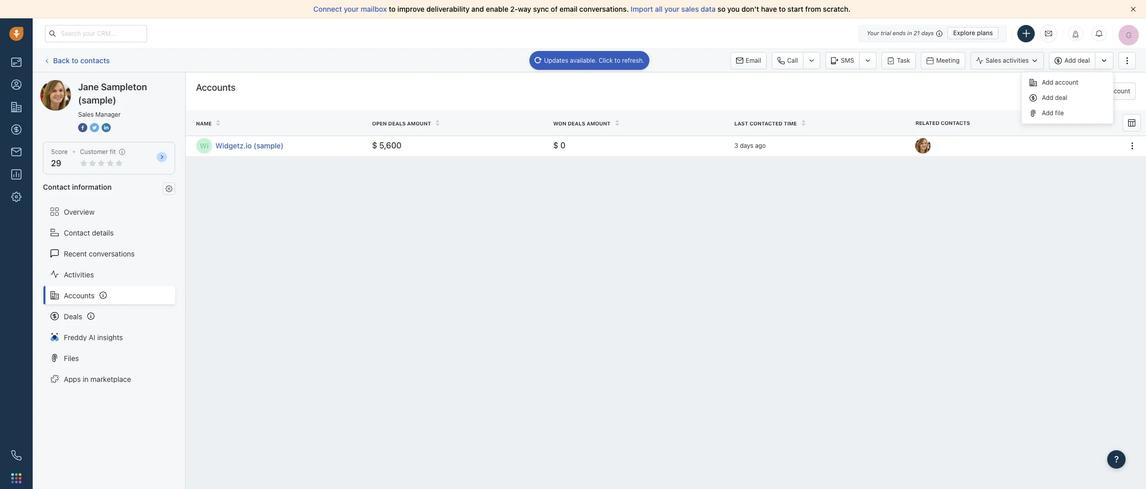 Task type: vqa. For each thing, say whether or not it's contained in the screenshot.
data
yes



Task type: describe. For each thing, give the bounding box(es) containing it.
import all your sales data link
[[631, 5, 718, 13]]

to right click
[[615, 56, 621, 64]]

sync
[[533, 5, 549, 13]]

2 your from the left
[[665, 5, 680, 13]]

deals for won
[[568, 120, 585, 127]]

available.
[[570, 56, 597, 64]]

manager
[[95, 111, 121, 118]]

your
[[867, 30, 879, 36]]

related
[[916, 120, 940, 126]]

updates available. click to refresh. link
[[529, 51, 650, 70]]

explore plans
[[954, 29, 993, 37]]

add deal inside button
[[1065, 57, 1090, 64]]

0 horizontal spatial contacts
[[80, 56, 110, 65]]

1 vertical spatial in
[[83, 375, 89, 384]]

email
[[560, 5, 578, 13]]

won
[[553, 120, 567, 127]]

score 29
[[51, 148, 68, 168]]

0 vertical spatial add account
[[1042, 79, 1079, 86]]

task
[[897, 56, 910, 64]]

scratch.
[[823, 5, 851, 13]]

mng settings image
[[165, 185, 173, 192]]

0
[[561, 141, 566, 150]]

customer
[[80, 148, 108, 156]]

1 vertical spatial days
[[740, 142, 754, 150]]

recent
[[64, 249, 87, 258]]

sms button
[[826, 52, 860, 69]]

add account button
[[1079, 83, 1136, 100]]

add deal button
[[1050, 52, 1095, 69]]

connect
[[314, 5, 342, 13]]

contact for contact details
[[64, 229, 90, 237]]

related contacts
[[916, 120, 970, 126]]

$ 5,600
[[372, 141, 402, 150]]

information
[[72, 183, 112, 192]]

mailbox
[[361, 5, 387, 13]]

don't
[[742, 5, 759, 13]]

2-
[[510, 5, 518, 13]]

1 vertical spatial add deal
[[1042, 94, 1068, 102]]

score
[[51, 148, 68, 156]]

add account inside button
[[1094, 87, 1131, 95]]

wi button
[[196, 138, 212, 154]]

1 horizontal spatial sales
[[986, 57, 1002, 64]]

back to contacts
[[53, 56, 110, 65]]

sales inside jane sampleton (sample) sales manager
[[78, 111, 94, 118]]

of
[[551, 5, 558, 13]]

(sample) inside widgetz.io (sample) link
[[254, 142, 284, 150]]

0 vertical spatial account
[[1055, 79, 1079, 86]]

close image
[[1131, 7, 1136, 12]]

account inside button
[[1107, 87, 1131, 95]]

amount for won deals amount
[[587, 120, 611, 127]]

ai
[[89, 333, 95, 342]]

explore plans link
[[948, 27, 999, 39]]

3
[[735, 142, 738, 150]]

ends
[[893, 30, 906, 36]]

explore
[[954, 29, 976, 37]]

connect your mailbox link
[[314, 5, 389, 13]]

contacted
[[750, 120, 783, 127]]

updates available. click to refresh.
[[544, 56, 645, 64]]

connect your mailbox to improve deliverability and enable 2-way sync of email conversations. import all your sales data so you don't have to start from scratch.
[[314, 5, 851, 13]]

back
[[53, 56, 70, 65]]

freddy ai insights
[[64, 333, 123, 342]]

recent conversations
[[64, 249, 135, 258]]

linkedin circled image
[[102, 123, 111, 133]]

widgetz.io (sample) link
[[216, 141, 362, 151]]

widgetz.io (sample)
[[216, 142, 284, 150]]

meeting button
[[921, 52, 966, 69]]

insights
[[97, 333, 123, 342]]

sales activities
[[986, 57, 1029, 64]]

details
[[92, 229, 114, 237]]

to right mailbox
[[389, 5, 396, 13]]

plans
[[977, 29, 993, 37]]

29
[[51, 159, 61, 168]]

file
[[1055, 109, 1064, 117]]

1 vertical spatial deal
[[1055, 94, 1068, 102]]

and
[[472, 5, 484, 13]]

$ for $ 0
[[553, 141, 559, 150]]

1 your from the left
[[344, 5, 359, 13]]

from
[[806, 5, 821, 13]]

(sample) for jane sampleton (sample) sales manager
[[78, 95, 116, 106]]

deals
[[64, 312, 82, 321]]

task button
[[882, 52, 916, 69]]

fit
[[110, 148, 116, 156]]

last
[[735, 120, 748, 127]]

0 vertical spatial days
[[922, 30, 934, 36]]

Search your CRM... text field
[[45, 25, 147, 42]]

contact details
[[64, 229, 114, 237]]

jane for jane sampleton (sample)
[[61, 80, 77, 88]]

time
[[784, 120, 797, 127]]

deals for open
[[388, 120, 406, 127]]

sales
[[682, 5, 699, 13]]

overview
[[64, 208, 95, 216]]



Task type: locate. For each thing, give the bounding box(es) containing it.
jane down back
[[61, 80, 77, 88]]

accounts up name
[[196, 82, 236, 93]]

$ 0
[[553, 141, 566, 150]]

your right all
[[665, 5, 680, 13]]

conversations.
[[580, 5, 629, 13]]

0 horizontal spatial days
[[740, 142, 754, 150]]

days right 3 in the right of the page
[[740, 142, 754, 150]]

activities
[[64, 270, 94, 279]]

widgetz.io
[[216, 142, 252, 150]]

1 vertical spatial sales
[[78, 111, 94, 118]]

(sample) down jane sampleton (sample)
[[78, 95, 116, 106]]

0 horizontal spatial accounts
[[64, 291, 95, 300]]

5,600
[[379, 141, 402, 150]]

trial
[[881, 30, 891, 36]]

amount for open deals amount
[[407, 120, 431, 127]]

activities
[[1003, 57, 1029, 64]]

call button
[[772, 52, 803, 69]]

days right the 21
[[922, 30, 934, 36]]

contact information
[[43, 183, 112, 192]]

1 horizontal spatial deals
[[568, 120, 585, 127]]

your left mailbox
[[344, 5, 359, 13]]

sampleton
[[78, 80, 114, 88], [101, 82, 147, 92]]

(sample) right widgetz.io
[[254, 142, 284, 150]]

start
[[788, 5, 804, 13]]

days
[[922, 30, 934, 36], [740, 142, 754, 150]]

add account
[[1042, 79, 1079, 86], [1094, 87, 1131, 95]]

files
[[64, 354, 79, 363]]

email button
[[731, 52, 767, 69]]

freshworks switcher image
[[11, 474, 21, 484]]

0 horizontal spatial your
[[344, 5, 359, 13]]

customer fit
[[80, 148, 116, 156]]

sampleton inside jane sampleton (sample) sales manager
[[101, 82, 147, 92]]

1 vertical spatial account
[[1107, 87, 1131, 95]]

your
[[344, 5, 359, 13], [665, 5, 680, 13]]

0 vertical spatial (sample)
[[116, 80, 145, 88]]

open deals amount
[[372, 120, 431, 127]]

in right apps
[[83, 375, 89, 384]]

call
[[787, 56, 798, 64]]

add file
[[1042, 109, 1064, 117]]

1 vertical spatial contact
[[64, 229, 90, 237]]

jane sampleton (sample) sales manager
[[78, 82, 147, 118]]

jane for jane sampleton (sample) sales manager
[[78, 82, 99, 92]]

1 horizontal spatial your
[[665, 5, 680, 13]]

(sample) for jane sampleton (sample)
[[116, 80, 145, 88]]

send email image
[[1045, 29, 1052, 38]]

name
[[196, 120, 212, 127]]

accounts
[[196, 82, 236, 93], [64, 291, 95, 300]]

$ left 5,600
[[372, 141, 377, 150]]

0 vertical spatial accounts
[[196, 82, 236, 93]]

updates
[[544, 56, 568, 64]]

phone element
[[6, 446, 27, 466]]

0 vertical spatial contacts
[[80, 56, 110, 65]]

1 vertical spatial contacts
[[941, 120, 970, 126]]

twitter circled image
[[90, 123, 99, 133]]

deal inside button
[[1078, 57, 1090, 64]]

freddy
[[64, 333, 87, 342]]

1 vertical spatial accounts
[[64, 291, 95, 300]]

last contacted time
[[735, 120, 797, 127]]

amount right open
[[407, 120, 431, 127]]

email
[[746, 56, 761, 64]]

1 horizontal spatial amount
[[587, 120, 611, 127]]

0 horizontal spatial deal
[[1055, 94, 1068, 102]]

1 horizontal spatial deal
[[1078, 57, 1090, 64]]

$ left 0
[[553, 141, 559, 150]]

2 $ from the left
[[553, 141, 559, 150]]

(sample) up manager
[[116, 80, 145, 88]]

amount
[[407, 120, 431, 127], [587, 120, 611, 127]]

deals right the won
[[568, 120, 585, 127]]

sampleton for jane sampleton (sample) sales manager
[[101, 82, 147, 92]]

1 horizontal spatial jane
[[78, 82, 99, 92]]

$ for $ 5,600
[[372, 141, 377, 150]]

deal up file
[[1055, 94, 1068, 102]]

so
[[718, 5, 726, 13]]

sales
[[986, 57, 1002, 64], [78, 111, 94, 118]]

0 horizontal spatial sales
[[78, 111, 94, 118]]

to left start
[[779, 5, 786, 13]]

apps
[[64, 375, 81, 384]]

1 vertical spatial (sample)
[[78, 95, 116, 106]]

meeting
[[937, 56, 960, 64]]

1 horizontal spatial in
[[908, 30, 912, 36]]

0 vertical spatial in
[[908, 30, 912, 36]]

contacts up jane sampleton (sample)
[[80, 56, 110, 65]]

0 horizontal spatial jane
[[61, 80, 77, 88]]

add deal up add file
[[1042, 94, 1068, 102]]

what's new image
[[1072, 30, 1080, 38]]

2 vertical spatial (sample)
[[254, 142, 284, 150]]

account
[[1055, 79, 1079, 86], [1107, 87, 1131, 95]]

0 vertical spatial add deal
[[1065, 57, 1090, 64]]

(sample)
[[116, 80, 145, 88], [78, 95, 116, 106], [254, 142, 284, 150]]

call link
[[772, 52, 803, 69]]

import
[[631, 5, 653, 13]]

facebook circled image
[[78, 123, 87, 133]]

2 amount from the left
[[587, 120, 611, 127]]

jane sampleton (sample)
[[61, 80, 145, 88]]

add deal down "what's new" icon
[[1065, 57, 1090, 64]]

jane inside jane sampleton (sample) sales manager
[[78, 82, 99, 92]]

all
[[655, 5, 663, 13]]

contact
[[43, 183, 70, 192], [64, 229, 90, 237]]

1 horizontal spatial $
[[553, 141, 559, 150]]

contacts
[[80, 56, 110, 65], [941, 120, 970, 126]]

sales left activities
[[986, 57, 1002, 64]]

sms
[[841, 56, 854, 64]]

conversations
[[89, 249, 135, 258]]

0 vertical spatial deal
[[1078, 57, 1090, 64]]

sampleton for jane sampleton (sample)
[[78, 80, 114, 88]]

1 horizontal spatial accounts
[[196, 82, 236, 93]]

0 horizontal spatial account
[[1055, 79, 1079, 86]]

0 horizontal spatial in
[[83, 375, 89, 384]]

0 horizontal spatial $
[[372, 141, 377, 150]]

your trial ends in 21 days
[[867, 30, 934, 36]]

accounts down activities
[[64, 291, 95, 300]]

1 horizontal spatial days
[[922, 30, 934, 36]]

deals right open
[[388, 120, 406, 127]]

deals
[[388, 120, 406, 127], [568, 120, 585, 127]]

29 button
[[51, 159, 61, 168]]

jane
[[61, 80, 77, 88], [78, 82, 99, 92]]

deliverability
[[427, 5, 470, 13]]

0 vertical spatial contact
[[43, 183, 70, 192]]

0 horizontal spatial amount
[[407, 120, 431, 127]]

1 vertical spatial add account
[[1094, 87, 1131, 95]]

deal
[[1078, 57, 1090, 64], [1055, 94, 1068, 102]]

phone image
[[11, 451, 21, 461]]

data
[[701, 5, 716, 13]]

wi
[[200, 142, 209, 150]]

ago
[[755, 142, 766, 150]]

0 vertical spatial sales
[[986, 57, 1002, 64]]

won deals amount
[[553, 120, 611, 127]]

contacts right 'related'
[[941, 120, 970, 126]]

contact down 29
[[43, 183, 70, 192]]

to right back
[[72, 56, 78, 65]]

21
[[914, 30, 920, 36]]

1 horizontal spatial contacts
[[941, 120, 970, 126]]

contact up the recent
[[64, 229, 90, 237]]

improve
[[398, 5, 425, 13]]

1 horizontal spatial account
[[1107, 87, 1131, 95]]

deal down "what's new" icon
[[1078, 57, 1090, 64]]

you
[[728, 5, 740, 13]]

open
[[372, 120, 387, 127]]

add deal
[[1065, 57, 1090, 64], [1042, 94, 1068, 102]]

sampleton down back to contacts at the top of page
[[78, 80, 114, 88]]

sales up facebook circled image
[[78, 111, 94, 118]]

1 $ from the left
[[372, 141, 377, 150]]

2 deals from the left
[[568, 120, 585, 127]]

way
[[518, 5, 531, 13]]

back to contacts link
[[43, 52, 110, 69]]

amount right the won
[[587, 120, 611, 127]]

(sample) inside jane sampleton (sample) sales manager
[[78, 95, 116, 106]]

jane down back to contacts at the top of page
[[78, 82, 99, 92]]

1 amount from the left
[[407, 120, 431, 127]]

enable
[[486, 5, 509, 13]]

sampleton up manager
[[101, 82, 147, 92]]

1 horizontal spatial add account
[[1094, 87, 1131, 95]]

marketplace
[[90, 375, 131, 384]]

refresh.
[[622, 56, 645, 64]]

1 deals from the left
[[388, 120, 406, 127]]

to
[[389, 5, 396, 13], [779, 5, 786, 13], [72, 56, 78, 65], [615, 56, 621, 64]]

in left the 21
[[908, 30, 912, 36]]

0 horizontal spatial add account
[[1042, 79, 1079, 86]]

contact for contact information
[[43, 183, 70, 192]]

0 horizontal spatial deals
[[388, 120, 406, 127]]



